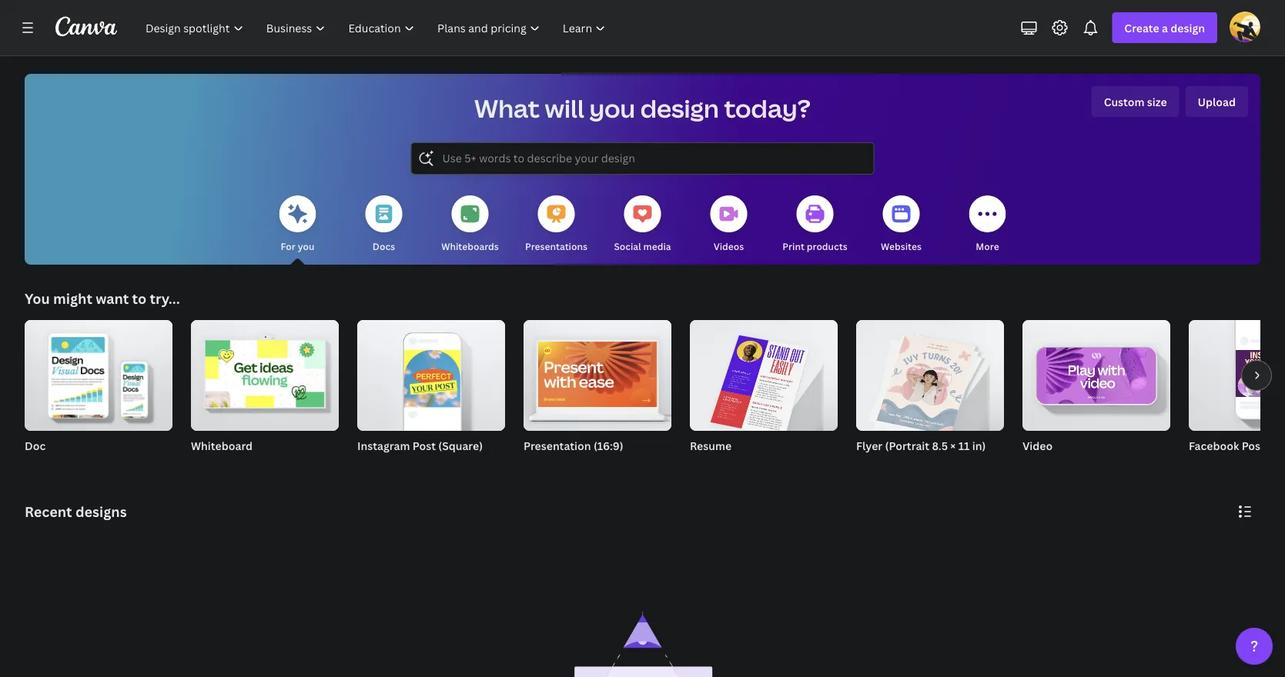 Task type: describe. For each thing, give the bounding box(es) containing it.
for you button
[[279, 185, 316, 265]]

docs button
[[365, 185, 402, 265]]

recent
[[25, 503, 72, 521]]

for
[[281, 240, 296, 253]]

flyer
[[857, 439, 883, 453]]

instagram post (square) group
[[357, 314, 505, 473]]

might
[[53, 289, 92, 308]]

size
[[1148, 94, 1167, 109]]

doc
[[25, 439, 46, 453]]

today?
[[724, 92, 811, 125]]

products
[[807, 240, 848, 253]]

group for flyer (portrait 8.5 × 11 in)
[[857, 314, 1004, 436]]

to
[[132, 289, 146, 308]]

what will you design today?
[[475, 92, 811, 125]]

facebook
[[1189, 439, 1240, 453]]

more button
[[969, 185, 1006, 265]]

upload button
[[1186, 86, 1249, 117]]

websites
[[881, 240, 922, 253]]

create a design button
[[1113, 12, 1218, 43]]

presentations button
[[525, 185, 588, 265]]

docs
[[373, 240, 395, 253]]

a
[[1162, 20, 1168, 35]]

video group
[[1023, 314, 1171, 473]]

what
[[475, 92, 540, 125]]

whiteboards
[[441, 240, 499, 253]]

presentations
[[525, 240, 588, 253]]

presentation (16:9) group
[[524, 314, 672, 473]]

resume group
[[690, 314, 838, 473]]

instagram
[[357, 439, 410, 453]]

post for facebook
[[1242, 439, 1265, 453]]

create
[[1125, 20, 1160, 35]]

social media button
[[614, 185, 671, 265]]

resume
[[690, 439, 732, 453]]

(portrait
[[885, 439, 930, 453]]

8.5
[[932, 439, 948, 453]]

recent designs
[[25, 503, 127, 521]]

try...
[[150, 289, 180, 308]]

for you
[[281, 240, 315, 253]]

in)
[[973, 439, 986, 453]]

you might want to try...
[[25, 289, 180, 308]]

×
[[951, 439, 956, 453]]

videos
[[714, 240, 744, 253]]



Task type: vqa. For each thing, say whether or not it's contained in the screenshot.
create
yes



Task type: locate. For each thing, give the bounding box(es) containing it.
post inside instagram post (square) group
[[413, 439, 436, 453]]

videos button
[[711, 185, 748, 265]]

presentation
[[524, 439, 591, 453]]

social
[[614, 240, 641, 253]]

you
[[590, 92, 636, 125], [298, 240, 315, 253]]

1 vertical spatial you
[[298, 240, 315, 253]]

presentation (16:9)
[[524, 439, 624, 453]]

create a design
[[1125, 20, 1205, 35]]

1 post from the left
[[413, 439, 436, 453]]

print products button
[[783, 185, 848, 265]]

post for instagram
[[413, 439, 436, 453]]

post inside 'facebook post (landscape)' group
[[1242, 439, 1265, 453]]

11
[[959, 439, 970, 453]]

designs
[[75, 503, 127, 521]]

flyer (portrait 8.5 × 11 in)
[[857, 439, 986, 453]]

1 horizontal spatial you
[[590, 92, 636, 125]]

upload
[[1198, 94, 1236, 109]]

whiteboard group
[[191, 314, 339, 473]]

websites button
[[881, 185, 922, 265]]

facebook post (landscape) group
[[1189, 320, 1286, 473]]

0 horizontal spatial post
[[413, 439, 436, 453]]

group for facebook post (lan
[[1189, 320, 1286, 431]]

you
[[25, 289, 50, 308]]

design
[[1171, 20, 1205, 35], [641, 92, 719, 125]]

(lan
[[1268, 439, 1286, 453]]

want
[[96, 289, 129, 308]]

more
[[976, 240, 1000, 253]]

facebook post (lan
[[1189, 439, 1286, 453]]

custom size
[[1104, 94, 1167, 109]]

1 horizontal spatial post
[[1242, 439, 1265, 453]]

0 vertical spatial design
[[1171, 20, 1205, 35]]

print
[[783, 240, 805, 253]]

whiteboards button
[[441, 185, 499, 265]]

(16:9)
[[594, 439, 624, 453]]

0 horizontal spatial you
[[298, 240, 315, 253]]

group for resume
[[690, 314, 838, 438]]

you right the 'will' at the top left of page
[[590, 92, 636, 125]]

flyer (portrait 8.5 × 11 in) group
[[857, 314, 1004, 473]]

custom
[[1104, 94, 1145, 109]]

group for presentation (16:9)
[[524, 314, 672, 431]]

instagram post (square)
[[357, 439, 483, 453]]

whiteboard
[[191, 439, 253, 453]]

0 vertical spatial you
[[590, 92, 636, 125]]

design up search 'search field'
[[641, 92, 719, 125]]

you right the for
[[298, 240, 315, 253]]

video
[[1023, 439, 1053, 453]]

0 horizontal spatial design
[[641, 92, 719, 125]]

post
[[413, 439, 436, 453], [1242, 439, 1265, 453]]

print products
[[783, 240, 848, 253]]

Search search field
[[443, 144, 843, 173]]

media
[[644, 240, 671, 253]]

will
[[545, 92, 585, 125]]

social media
[[614, 240, 671, 253]]

1 vertical spatial design
[[641, 92, 719, 125]]

group for video
[[1023, 314, 1171, 431]]

(square)
[[439, 439, 483, 453]]

post left (square)
[[413, 439, 436, 453]]

you inside button
[[298, 240, 315, 253]]

1 horizontal spatial design
[[1171, 20, 1205, 35]]

group for instagram post (square)
[[357, 314, 505, 431]]

design right the a on the top right of the page
[[1171, 20, 1205, 35]]

custom size button
[[1092, 86, 1180, 117]]

ben nelson image
[[1230, 11, 1261, 42]]

2 post from the left
[[1242, 439, 1265, 453]]

top level navigation element
[[136, 12, 619, 43]]

doc group
[[25, 314, 173, 473]]

None search field
[[412, 143, 874, 174]]

post left (lan
[[1242, 439, 1265, 453]]

group
[[25, 314, 173, 431], [191, 314, 339, 431], [357, 314, 505, 431], [524, 314, 672, 431], [690, 314, 838, 438], [857, 314, 1004, 436], [1023, 314, 1171, 431], [1189, 320, 1286, 431]]

design inside dropdown button
[[1171, 20, 1205, 35]]



